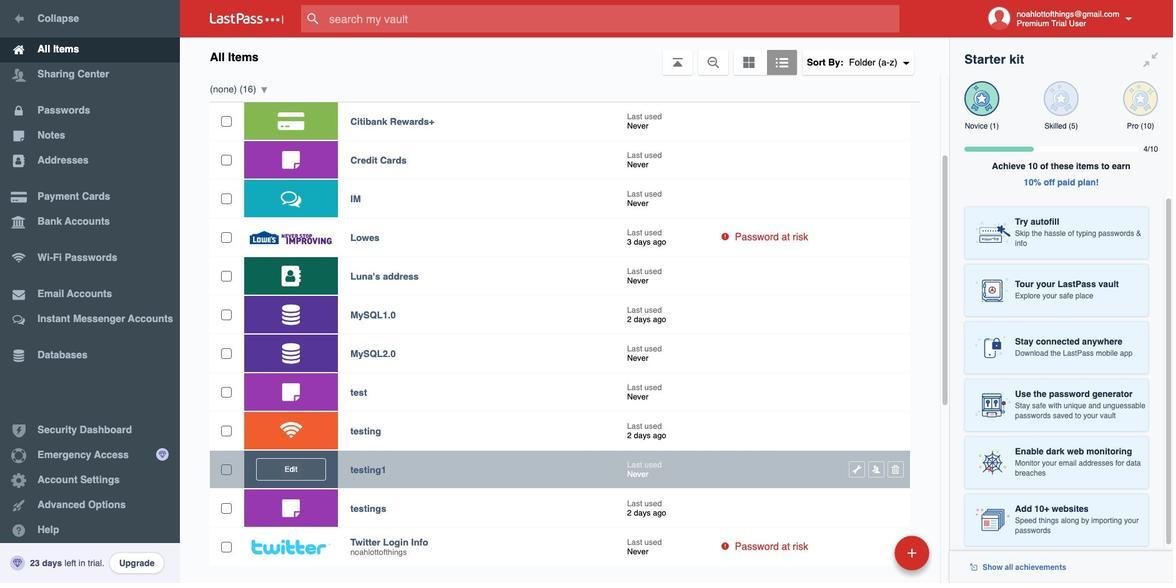 Task type: vqa. For each thing, say whether or not it's contained in the screenshot.
dialog
no



Task type: describe. For each thing, give the bounding box(es) containing it.
new item element
[[809, 536, 935, 571]]

main navigation navigation
[[0, 0, 180, 584]]

lastpass image
[[210, 13, 284, 24]]

new item navigation
[[809, 533, 938, 584]]

Search search field
[[301, 5, 925, 33]]

search my vault text field
[[301, 5, 925, 33]]



Task type: locate. For each thing, give the bounding box(es) containing it.
vault options navigation
[[180, 38, 950, 75]]



